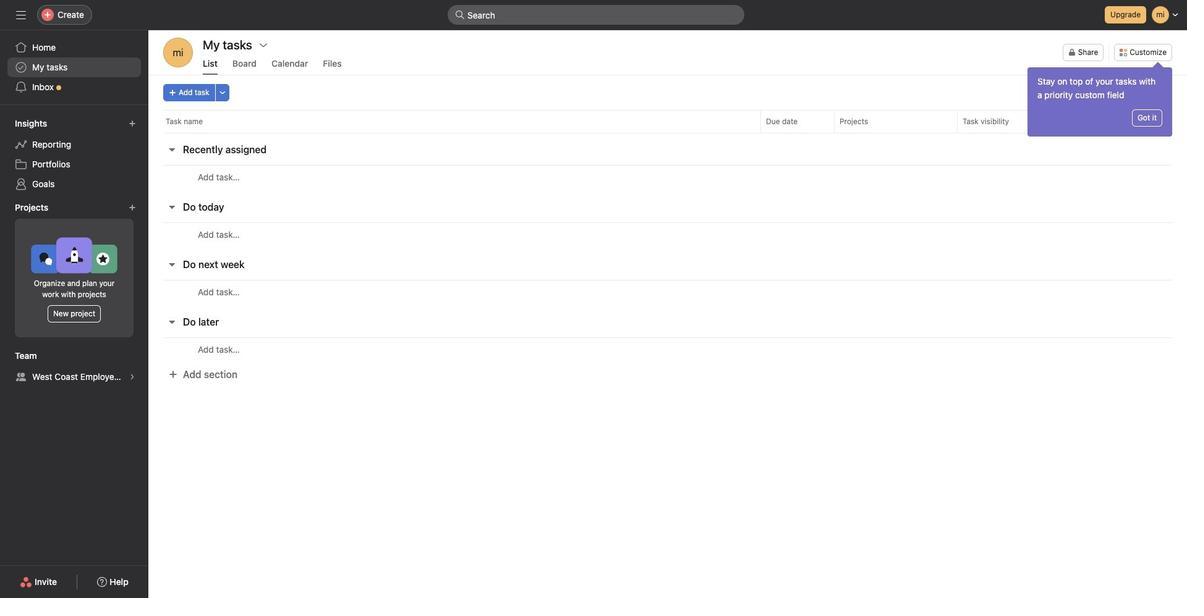 Task type: vqa. For each thing, say whether or not it's contained in the screenshot.
the left plans
no



Task type: describe. For each thing, give the bounding box(es) containing it.
show options image
[[259, 40, 268, 50]]

new insights image
[[129, 120, 136, 127]]

insights element
[[0, 113, 148, 197]]

1 collapse task list for this group image from the top
[[167, 145, 177, 155]]

hide sidebar image
[[16, 10, 26, 20]]

2 collapse task list for this group image from the top
[[167, 202, 177, 212]]

teams element
[[0, 345, 148, 390]]

view profile settings image
[[163, 38, 193, 67]]



Task type: locate. For each thing, give the bounding box(es) containing it.
global element
[[0, 30, 148, 105]]

projects element
[[0, 197, 148, 345]]

prominent image
[[455, 10, 465, 20]]

more actions image
[[219, 89, 226, 97]]

row
[[148, 110, 1188, 133], [163, 132, 1173, 134], [148, 165, 1188, 189], [148, 223, 1188, 246], [148, 280, 1188, 304], [148, 338, 1188, 361]]

collapse task list for this group image
[[167, 145, 177, 155], [167, 202, 177, 212], [167, 317, 177, 327]]

2 vertical spatial collapse task list for this group image
[[167, 317, 177, 327]]

3 collapse task list for this group image from the top
[[167, 317, 177, 327]]

collapse task list for this group image
[[167, 260, 177, 270]]

1 vertical spatial collapse task list for this group image
[[167, 202, 177, 212]]

None field
[[448, 5, 745, 25]]

see details, west coast employees 2 image
[[129, 374, 136, 381]]

0 vertical spatial collapse task list for this group image
[[167, 145, 177, 155]]

new project or portfolio image
[[129, 204, 136, 212]]

Search tasks, projects, and more text field
[[448, 5, 745, 25]]

tooltip
[[1028, 64, 1173, 137]]



